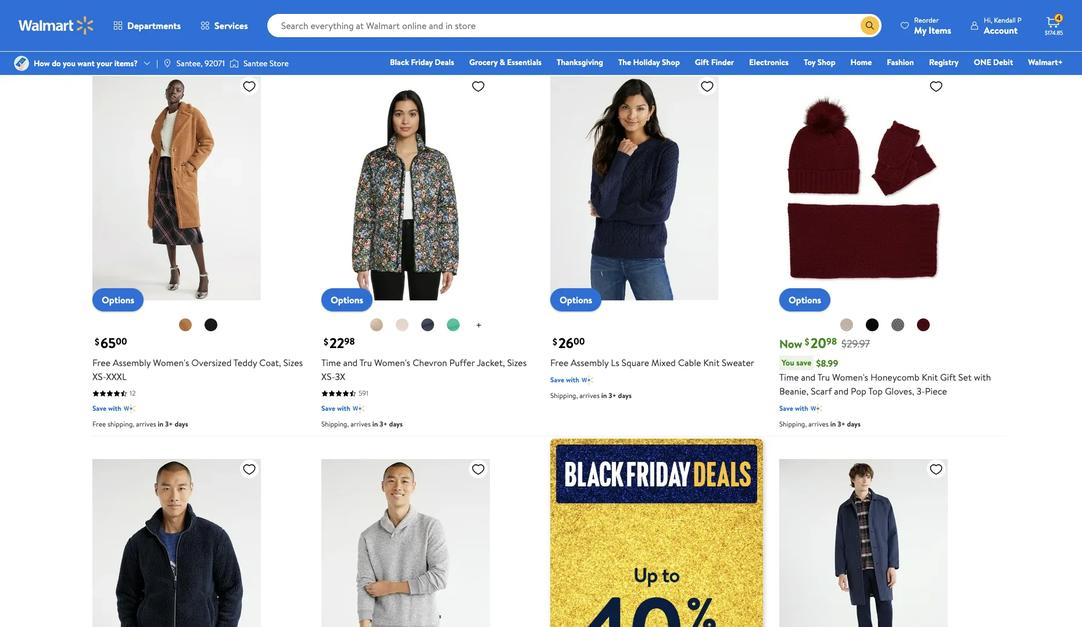 Task type: vqa. For each thing, say whether or not it's contained in the screenshot.
&
yes



Task type: describe. For each thing, give the bounding box(es) containing it.
$29.97
[[842, 336, 870, 351]]

women's inside free assembly women's oversized teddy coat, sizes xs-xxxl
[[153, 356, 189, 369]]

holiday
[[633, 56, 660, 68]]

items
[[929, 24, 951, 36]]

save with for $29.97
[[779, 403, 808, 413]]

services
[[215, 19, 248, 32]]

puffer
[[449, 356, 475, 369]]

thanksgiving link
[[552, 56, 608, 69]]

your
[[97, 58, 112, 69]]

jacket,
[[477, 356, 505, 369]]

sweater
[[722, 356, 754, 369]]

2 vertical spatial shipping,
[[108, 419, 134, 429]]

hi,
[[984, 15, 992, 25]]

one debit link
[[969, 56, 1018, 69]]

free assembly men's city topcoat, sizes s-3xl image
[[779, 457, 948, 627]]

with for 65
[[108, 403, 121, 413]]

save for 22
[[321, 403, 335, 413]]

assembly for 65
[[113, 356, 151, 369]]

&
[[500, 56, 505, 68]]

now
[[779, 336, 802, 352]]

gift finder link
[[690, 56, 739, 69]]

scarf
[[811, 385, 832, 398]]

walmart+ link
[[1023, 56, 1068, 69]]

3x
[[335, 370, 345, 383]]

gloves,
[[885, 385, 914, 398]]

time and tru women's chevron puffer jacket, sizes xs-3x image
[[321, 74, 490, 302]]

electronics
[[749, 56, 789, 68]]

shipping, down 3x
[[321, 419, 349, 429]]

free assembly men's rib fleece shawl neck pullover sweater with long sleeves, sizes s-3xl image
[[321, 457, 490, 627]]

+
[[476, 318, 482, 332]]

hi, kendall p account
[[984, 15, 1022, 36]]

search icon image
[[865, 21, 875, 30]]

options for 22
[[331, 294, 363, 306]]

set
[[958, 371, 972, 384]]

walmart plus image for 65
[[124, 403, 135, 414]]

the holiday shop
[[618, 56, 680, 68]]

and inside the time and tru women's chevron puffer jacket, sizes xs-3x
[[343, 356, 358, 369]]

one
[[974, 56, 991, 68]]

with left walmart plus image
[[566, 375, 579, 385]]

options link for 65
[[92, 288, 144, 312]]

free assembly men's faux sherpa jacket, sizes xs-3xl image
[[92, 457, 261, 627]]

women's inside you save $8.99 time and tru women's honeycomb knit gift set with beanie, scarf and pop top gloves, 3-piece
[[832, 371, 868, 384]]

departments
[[127, 19, 181, 32]]

92071
[[205, 58, 225, 69]]

free for sizes
[[92, 356, 110, 369]]

|
[[156, 58, 158, 69]]

you save $8.99 time and tru women's honeycomb knit gift set with beanie, scarf and pop top gloves, 3-piece
[[779, 357, 991, 398]]

$ 22 98
[[324, 333, 355, 353]]

gift inside you save $8.99 time and tru women's honeycomb knit gift set with beanie, scarf and pop top gloves, 3-piece
[[940, 371, 956, 384]]

save with left walmart plus image
[[550, 375, 579, 385]]

1 vertical spatial shipping,
[[108, 36, 134, 46]]

3-
[[917, 385, 925, 398]]

98 inside 'now $ 20 98 $29.97'
[[826, 335, 837, 348]]

finder
[[711, 56, 734, 68]]

assembly for 26
[[571, 356, 609, 369]]

cherry blossom image
[[395, 318, 409, 332]]

gift finder
[[695, 56, 734, 68]]

seller for 26
[[570, 58, 586, 67]]

591
[[359, 388, 368, 398]]

champagne image
[[369, 318, 383, 332]]

$ for 26
[[553, 336, 557, 348]]

meteorite image
[[204, 318, 218, 332]]

with for 22
[[337, 403, 350, 413]]

walmart plus image for 22
[[353, 403, 364, 414]]

friday
[[411, 56, 433, 68]]

tru inside the time and tru women's chevron puffer jacket, sizes xs-3x
[[360, 356, 372, 369]]

walmart image
[[19, 16, 94, 35]]

toy
[[804, 56, 816, 68]]

free shipping, arrives in 3+ days shipping, arrives in 3+ days
[[550, 7, 861, 27]]

sizes inside free assembly women's oversized teddy coat, sizes xs-xxxl
[[283, 356, 303, 369]]

00 for 65
[[116, 335, 127, 348]]

xs- inside the time and tru women's chevron puffer jacket, sizes xs-3x
[[321, 370, 335, 383]]

how
[[34, 58, 50, 69]]

debit
[[993, 56, 1013, 68]]

shipping, arrives in 3+ days for $29.97
[[779, 419, 861, 429]]

sizes inside the time and tru women's chevron puffer jacket, sizes xs-3x
[[507, 356, 527, 369]]

$ 65 00
[[95, 333, 127, 353]]

with inside you save $8.99 time and tru women's honeycomb knit gift set with beanie, scarf and pop top gloves, 3-piece
[[974, 371, 991, 384]]

home
[[851, 56, 872, 68]]

top
[[868, 385, 883, 398]]

fashion link
[[882, 56, 919, 69]]

electric green image
[[446, 318, 460, 332]]

98 inside $ 22 98
[[344, 335, 355, 348]]

best for 26
[[555, 58, 568, 67]]

you
[[782, 357, 794, 369]]

fashion
[[887, 56, 914, 68]]

departments button
[[103, 12, 191, 40]]

want
[[77, 58, 95, 69]]

mixed
[[651, 356, 676, 369]]

do
[[52, 58, 61, 69]]

beanie,
[[779, 385, 809, 398]]

add to favorites list, free assembly men's city topcoat, sizes s-3xl image
[[929, 462, 943, 477]]

65
[[101, 333, 116, 353]]

santee
[[243, 58, 268, 69]]

12
[[130, 388, 136, 398]]

$8.99
[[816, 357, 838, 369]]

deals
[[435, 56, 454, 68]]

$ inside 'now $ 20 98 $29.97'
[[805, 336, 809, 348]]

options link for 22
[[321, 288, 373, 312]]

3 walmart plus image from the left
[[811, 403, 822, 414]]

santee, 92071
[[177, 58, 225, 69]]

save with for 22
[[321, 403, 350, 413]]

walmart plus image
[[582, 374, 593, 386]]

+ button
[[466, 316, 491, 335]]

store
[[270, 58, 289, 69]]

2 shop from the left
[[818, 56, 835, 68]]

 image for santee store
[[230, 58, 239, 69]]

add to favorites list, free assembly ls square mixed cable knit sweater image
[[700, 79, 714, 94]]

Walmart Site-Wide search field
[[267, 14, 882, 37]]

black
[[390, 56, 409, 68]]

best for 65
[[97, 58, 110, 67]]

tru inside you save $8.99 time and tru women's honeycomb knit gift set with beanie, scarf and pop top gloves, 3-piece
[[817, 371, 830, 384]]

22
[[329, 333, 344, 353]]

coat,
[[259, 356, 281, 369]]

4
[[1057, 13, 1061, 23]]

black friday is here image
[[550, 439, 763, 627]]

time and tru women's honeycomb knit gift set with beanie, scarf and pop top gloves, 3-piece image
[[779, 74, 948, 302]]

grocery
[[469, 56, 498, 68]]

20
[[811, 333, 826, 353]]

0 horizontal spatial knit
[[703, 356, 720, 369]]

55
[[130, 22, 137, 31]]

grocery & essentials link
[[464, 56, 547, 69]]

shipping, down the beanie,
[[779, 419, 807, 429]]

home link
[[845, 56, 877, 69]]



Task type: locate. For each thing, give the bounding box(es) containing it.
0 vertical spatial time
[[321, 356, 341, 369]]

1 horizontal spatial and
[[801, 371, 816, 384]]

3 options link from the left
[[550, 288, 602, 312]]

save down 3x
[[321, 403, 335, 413]]

free assembly women's oversized teddy coat, sizes xs-xxxl image
[[92, 74, 261, 302]]

options up $ 22 98
[[331, 294, 363, 306]]

teddy
[[233, 356, 257, 369]]

with for $29.97
[[795, 403, 808, 413]]

0 horizontal spatial best
[[97, 58, 110, 67]]

1 horizontal spatial women's
[[374, 356, 410, 369]]

1 vertical spatial and
[[801, 371, 816, 384]]

best seller
[[97, 58, 128, 67], [326, 58, 357, 67], [555, 58, 586, 67]]

with right set
[[974, 371, 991, 384]]

3 options from the left
[[560, 294, 592, 306]]

1 horizontal spatial 00
[[574, 335, 585, 348]]

 image
[[163, 59, 172, 68]]

$ inside "$ 26 00"
[[553, 336, 557, 348]]

walmart plus image down 591
[[353, 403, 364, 414]]

toy shop link
[[799, 56, 841, 69]]

best right the store
[[326, 58, 339, 67]]

electronics link
[[744, 56, 794, 69]]

0 horizontal spatial shop
[[662, 56, 680, 68]]

00 for 26
[[574, 335, 585, 348]]

2 best seller from the left
[[326, 58, 357, 67]]

assembly up the xxxl
[[113, 356, 151, 369]]

xs- inside free assembly women's oversized teddy coat, sizes xs-xxxl
[[92, 370, 106, 383]]

0 horizontal spatial women's
[[153, 356, 189, 369]]

registry
[[929, 56, 959, 68]]

shipping, down 26
[[550, 391, 578, 400]]

$ inside $ 22 98
[[324, 336, 328, 348]]

0 horizontal spatial xs-
[[92, 370, 106, 383]]

0 horizontal spatial best seller
[[97, 58, 128, 67]]

tru
[[360, 356, 372, 369], [817, 371, 830, 384]]

save left walmart plus image
[[550, 375, 564, 385]]

black soot image
[[865, 318, 879, 332]]

0 vertical spatial tru
[[360, 356, 372, 369]]

0 horizontal spatial time
[[321, 356, 341, 369]]

seller right want
[[112, 58, 128, 67]]

2 xs- from the left
[[321, 370, 335, 383]]

0 horizontal spatial walmart plus image
[[124, 403, 135, 414]]

gift left finder
[[695, 56, 709, 68]]

00 inside "$ 26 00"
[[574, 335, 585, 348]]

assembly
[[113, 356, 151, 369], [571, 356, 609, 369]]

2 seller from the left
[[341, 58, 357, 67]]

0 vertical spatial shipping,
[[566, 7, 592, 17]]

1 horizontal spatial tru
[[817, 371, 830, 384]]

options up "20"
[[789, 294, 821, 306]]

free for shipping,
[[550, 7, 564, 17]]

Search search field
[[267, 14, 882, 37]]

sizes right jacket, at the left bottom of page
[[507, 356, 527, 369]]

free shipping, arrives in 3+ days down 12
[[92, 419, 188, 429]]

grocery & essentials
[[469, 56, 542, 68]]

options link for 26
[[550, 288, 602, 312]]

tru up scarf
[[817, 371, 830, 384]]

0 horizontal spatial assembly
[[113, 356, 151, 369]]

pop
[[851, 385, 866, 398]]

add to favorites list, free assembly men's rib fleece shawl neck pullover sweater with long sleeves, sizes s-3xl image
[[471, 462, 485, 477]]

00
[[116, 335, 127, 348], [574, 335, 585, 348]]

$174.85
[[1045, 28, 1063, 37]]

1 00 from the left
[[116, 335, 127, 348]]

piece
[[925, 385, 947, 398]]

gift left set
[[940, 371, 956, 384]]

assembly inside free assembly women's oversized teddy coat, sizes xs-xxxl
[[113, 356, 151, 369]]

time up 3x
[[321, 356, 341, 369]]

xs- down 22
[[321, 370, 335, 383]]

98
[[344, 335, 355, 348], [826, 335, 837, 348]]

clearance
[[784, 58, 814, 67]]

00 up walmart plus image
[[574, 335, 585, 348]]

free for knit
[[550, 356, 568, 369]]

0 horizontal spatial 98
[[344, 335, 355, 348]]

how do you want your items?
[[34, 58, 138, 69]]

chipmunk image
[[178, 318, 192, 332]]

1 seller from the left
[[112, 58, 128, 67]]

time down you
[[779, 371, 799, 384]]

you
[[63, 58, 75, 69]]

shipping, up thanksgiving
[[566, 7, 592, 17]]

4 options from the left
[[789, 294, 821, 306]]

26
[[558, 333, 574, 353]]

best seller right want
[[97, 58, 128, 67]]

save for 65
[[92, 403, 106, 413]]

1 horizontal spatial sizes
[[507, 356, 527, 369]]

1 walmart plus image from the left
[[124, 403, 135, 414]]

save for $29.97
[[779, 403, 793, 413]]

oversized
[[191, 356, 232, 369]]

add to favorites list, free assembly women's oversized teddy coat, sizes xs-xxxl image
[[242, 79, 256, 94]]

women's up the pop
[[832, 371, 868, 384]]

2 vertical spatial and
[[834, 385, 849, 398]]

2 $ from the left
[[324, 336, 328, 348]]

1 best seller from the left
[[97, 58, 128, 67]]

and down save
[[801, 371, 816, 384]]

save down the beanie,
[[779, 403, 793, 413]]

free inside free assembly women's oversized teddy coat, sizes xs-xxxl
[[92, 356, 110, 369]]

options up $ 65 00
[[102, 294, 134, 306]]

3 $ from the left
[[553, 336, 557, 348]]

1 $ from the left
[[95, 336, 99, 348]]

reorder
[[914, 15, 939, 25]]

1 vertical spatial free shipping, arrives in 3+ days
[[92, 419, 188, 429]]

save down the xxxl
[[92, 403, 106, 413]]

santee store
[[243, 58, 289, 69]]

4 options link from the left
[[779, 288, 831, 312]]

registry link
[[924, 56, 964, 69]]

shipping, arrives in 3+ days down walmart plus image
[[550, 391, 632, 400]]

and up 3x
[[343, 356, 358, 369]]

tru up 591
[[360, 356, 372, 369]]

with down 3x
[[337, 403, 350, 413]]

save with down the xxxl
[[92, 403, 121, 413]]

knit up piece
[[922, 371, 938, 384]]

1 vertical spatial knit
[[922, 371, 938, 384]]

00 up the xxxl
[[116, 335, 127, 348]]

one debit
[[974, 56, 1013, 68]]

2 horizontal spatial shipping, arrives in 3+ days
[[779, 419, 861, 429]]

best for 22
[[326, 58, 339, 67]]

square
[[622, 356, 649, 369]]

toy shop
[[804, 56, 835, 68]]

santee,
[[177, 58, 203, 69]]

 image right 92071
[[230, 58, 239, 69]]

sizes right coat,
[[283, 356, 303, 369]]

4 $ from the left
[[805, 336, 809, 348]]

1 options link from the left
[[92, 288, 144, 312]]

the
[[618, 56, 631, 68]]

2 options link from the left
[[321, 288, 373, 312]]

save
[[550, 375, 564, 385], [92, 403, 106, 413], [321, 403, 335, 413], [779, 403, 793, 413]]

0 horizontal spatial sizes
[[283, 356, 303, 369]]

black friday deals
[[390, 56, 454, 68]]

save with down the beanie,
[[779, 403, 808, 413]]

0 horizontal spatial and
[[343, 356, 358, 369]]

$ left "20"
[[805, 336, 809, 348]]

4 $174.85
[[1045, 13, 1063, 37]]

save with for 65
[[92, 403, 121, 413]]

free
[[550, 7, 564, 17], [92, 36, 106, 46], [92, 356, 110, 369], [550, 356, 568, 369], [92, 419, 106, 429]]

free assembly women's oversized teddy coat, sizes xs-xxxl
[[92, 356, 303, 383]]

free shipping, arrives in 3+ days
[[92, 36, 188, 46], [92, 419, 188, 429]]

best right want
[[97, 58, 110, 67]]

1 vertical spatial gift
[[940, 371, 956, 384]]

2 sizes from the left
[[507, 356, 527, 369]]

p
[[1018, 15, 1022, 25]]

assembly up walmart plus image
[[571, 356, 609, 369]]

1 horizontal spatial knit
[[922, 371, 938, 384]]

1 horizontal spatial shop
[[818, 56, 835, 68]]

0 horizontal spatial seller
[[112, 58, 128, 67]]

women's inside the time and tru women's chevron puffer jacket, sizes xs-3x
[[374, 356, 410, 369]]

kendall
[[994, 15, 1016, 25]]

and left the pop
[[834, 385, 849, 398]]

ls
[[611, 356, 619, 369]]

1 horizontal spatial time
[[779, 371, 799, 384]]

gray image
[[891, 318, 905, 332]]

with down the beanie,
[[795, 403, 808, 413]]

1 vertical spatial tru
[[817, 371, 830, 384]]

sizes
[[283, 356, 303, 369], [507, 356, 527, 369]]

$ 26 00
[[553, 333, 585, 353]]

time inside you save $8.99 time and tru women's honeycomb knit gift set with beanie, scarf and pop top gloves, 3-piece
[[779, 371, 799, 384]]

with down the xxxl
[[108, 403, 121, 413]]

2 walmart plus image from the left
[[353, 403, 364, 414]]

best
[[97, 58, 110, 67], [326, 58, 339, 67], [555, 58, 568, 67]]

save
[[796, 357, 812, 369]]

0 horizontal spatial gift
[[695, 56, 709, 68]]

free inside free shipping, arrives in 3+ days shipping, arrives in 3+ days
[[550, 7, 564, 17]]

 image
[[14, 56, 29, 71], [230, 58, 239, 69]]

and
[[343, 356, 358, 369], [801, 371, 816, 384], [834, 385, 849, 398]]

1 best from the left
[[97, 58, 110, 67]]

walmart+
[[1028, 56, 1063, 68]]

1 sizes from the left
[[283, 356, 303, 369]]

walmart plus image down 12
[[124, 403, 135, 414]]

2 horizontal spatial and
[[834, 385, 849, 398]]

knit right "cable"
[[703, 356, 720, 369]]

$ left 26
[[553, 336, 557, 348]]

free shipping, arrives in 3+ days down 55
[[92, 36, 188, 46]]

$ inside $ 65 00
[[95, 336, 99, 348]]

1 horizontal spatial 98
[[826, 335, 837, 348]]

2 assembly from the left
[[571, 356, 609, 369]]

xs- down 65
[[92, 370, 106, 383]]

cable
[[678, 356, 701, 369]]

shipping, inside free shipping, arrives in 3+ days shipping, arrives in 3+ days
[[779, 17, 807, 27]]

1 shop from the left
[[662, 56, 680, 68]]

items?
[[114, 58, 138, 69]]

essentials
[[507, 56, 542, 68]]

best seller down search 'search box'
[[555, 58, 586, 67]]

best seller for 22
[[326, 58, 357, 67]]

1 assembly from the left
[[113, 356, 151, 369]]

0 vertical spatial gift
[[695, 56, 709, 68]]

the holiday shop link
[[613, 56, 685, 69]]

seller left black
[[341, 58, 357, 67]]

2 horizontal spatial women's
[[832, 371, 868, 384]]

shop
[[662, 56, 680, 68], [818, 56, 835, 68]]

3+
[[623, 7, 631, 17], [838, 17, 845, 27], [165, 36, 173, 46], [609, 391, 616, 400], [165, 419, 173, 429], [380, 419, 387, 429], [838, 419, 845, 429]]

0 vertical spatial knit
[[703, 356, 720, 369]]

shipping,
[[566, 7, 592, 17], [108, 36, 134, 46], [108, 419, 134, 429]]

3 best from the left
[[555, 58, 568, 67]]

$ left 22
[[324, 336, 328, 348]]

1 free shipping, arrives in 3+ days from the top
[[92, 36, 188, 46]]

seller for 22
[[341, 58, 357, 67]]

bare beige image
[[840, 318, 854, 332]]

add to favorites list, free assembly men's faux sherpa jacket, sizes xs-3xl image
[[242, 462, 256, 477]]

2 options from the left
[[331, 294, 363, 306]]

black friday deals link
[[385, 56, 459, 69]]

shipping, down 55
[[108, 36, 134, 46]]

options up "$ 26 00"
[[560, 294, 592, 306]]

00 inside $ 65 00
[[116, 335, 127, 348]]

0 horizontal spatial tru
[[360, 356, 372, 369]]

1 horizontal spatial xs-
[[321, 370, 335, 383]]

add to favorites list, time and tru women's chevron puffer jacket, sizes xs-3x image
[[471, 79, 485, 94]]

best seller left black
[[326, 58, 357, 67]]

1 horizontal spatial  image
[[230, 58, 239, 69]]

0 vertical spatial and
[[343, 356, 358, 369]]

seller for 65
[[112, 58, 128, 67]]

seller down walmart site-wide search box
[[570, 58, 586, 67]]

1 vertical spatial time
[[779, 371, 799, 384]]

time and tru women's chevron puffer jacket, sizes xs-3x
[[321, 356, 527, 383]]

1 horizontal spatial assembly
[[571, 356, 609, 369]]

2 horizontal spatial best seller
[[555, 58, 586, 67]]

$ for 65
[[95, 336, 99, 348]]

1 horizontal spatial seller
[[341, 58, 357, 67]]

shipping, arrives in 3+ days for 22
[[321, 419, 403, 429]]

honeycomb
[[871, 371, 920, 384]]

shipping, up clearance
[[779, 17, 807, 27]]

 image for how do you want your items?
[[14, 56, 29, 71]]

shop right toy at the top right of page
[[818, 56, 835, 68]]

dark navy image
[[421, 318, 434, 332]]

free assembly ls square mixed cable knit sweater image
[[550, 74, 719, 302]]

knit inside you save $8.99 time and tru women's honeycomb knit gift set with beanie, scarf and pop top gloves, 3-piece
[[922, 371, 938, 384]]

0 horizontal spatial shipping, arrives in 3+ days
[[321, 419, 403, 429]]

$ left 65
[[95, 336, 99, 348]]

walmart plus image down scarf
[[811, 403, 822, 414]]

shop right holiday
[[662, 56, 680, 68]]

2 horizontal spatial best
[[555, 58, 568, 67]]

knit
[[703, 356, 720, 369], [922, 371, 938, 384]]

chevron
[[413, 356, 447, 369]]

thanksgiving
[[557, 56, 603, 68]]

add to favorites list, time and tru women's honeycomb knit gift set with beanie, scarf and pop top gloves, 3-piece image
[[929, 79, 943, 94]]

1 horizontal spatial walmart plus image
[[353, 403, 364, 414]]

2 98 from the left
[[826, 335, 837, 348]]

98 up $8.99
[[826, 335, 837, 348]]

0 horizontal spatial 00
[[116, 335, 127, 348]]

shipping, inside free shipping, arrives in 3+ days shipping, arrives in 3+ days
[[566, 7, 592, 17]]

1 xs- from the left
[[92, 370, 106, 383]]

save with down 3x
[[321, 403, 350, 413]]

3 seller from the left
[[570, 58, 586, 67]]

now $ 20 98 $29.97
[[779, 333, 870, 353]]

2 horizontal spatial walmart plus image
[[811, 403, 822, 414]]

rich red image
[[916, 318, 930, 332]]

2 best from the left
[[326, 58, 339, 67]]

1 horizontal spatial best seller
[[326, 58, 357, 67]]

best seller for 26
[[555, 58, 586, 67]]

2 00 from the left
[[574, 335, 585, 348]]

1 98 from the left
[[344, 335, 355, 348]]

shipping, arrives in 3+ days down scarf
[[779, 419, 861, 429]]

shipping, down 12
[[108, 419, 134, 429]]

best seller for 65
[[97, 58, 128, 67]]

2 horizontal spatial seller
[[570, 58, 586, 67]]

options for 26
[[560, 294, 592, 306]]

options link up champagne icon
[[321, 288, 373, 312]]

0 vertical spatial free shipping, arrives in 3+ days
[[92, 36, 188, 46]]

1 horizontal spatial best
[[326, 58, 339, 67]]

account
[[984, 24, 1018, 36]]

98 up 3x
[[344, 335, 355, 348]]

3 best seller from the left
[[555, 58, 586, 67]]

options link up "20"
[[779, 288, 831, 312]]

0 horizontal spatial  image
[[14, 56, 29, 71]]

my
[[914, 24, 927, 36]]

options link
[[92, 288, 144, 312], [321, 288, 373, 312], [550, 288, 602, 312], [779, 288, 831, 312]]

best right essentials
[[555, 58, 568, 67]]

options for 65
[[102, 294, 134, 306]]

1 horizontal spatial shipping, arrives in 3+ days
[[550, 391, 632, 400]]

women's left oversized
[[153, 356, 189, 369]]

shipping, arrives in 3+ days
[[550, 391, 632, 400], [321, 419, 403, 429], [779, 419, 861, 429]]

$ for 22
[[324, 336, 328, 348]]

shipping, arrives in 3+ days down 591
[[321, 419, 403, 429]]

2 free shipping, arrives in 3+ days from the top
[[92, 419, 188, 429]]

options link up "$ 26 00"
[[550, 288, 602, 312]]

walmart plus image
[[124, 403, 135, 414], [353, 403, 364, 414], [811, 403, 822, 414]]

with
[[974, 371, 991, 384], [566, 375, 579, 385], [108, 403, 121, 413], [337, 403, 350, 413], [795, 403, 808, 413]]

options link up $ 65 00
[[92, 288, 144, 312]]

1 options from the left
[[102, 294, 134, 306]]

 image left how at the left of page
[[14, 56, 29, 71]]

1 horizontal spatial gift
[[940, 371, 956, 384]]

time inside the time and tru women's chevron puffer jacket, sizes xs-3x
[[321, 356, 341, 369]]

women's left chevron
[[374, 356, 410, 369]]



